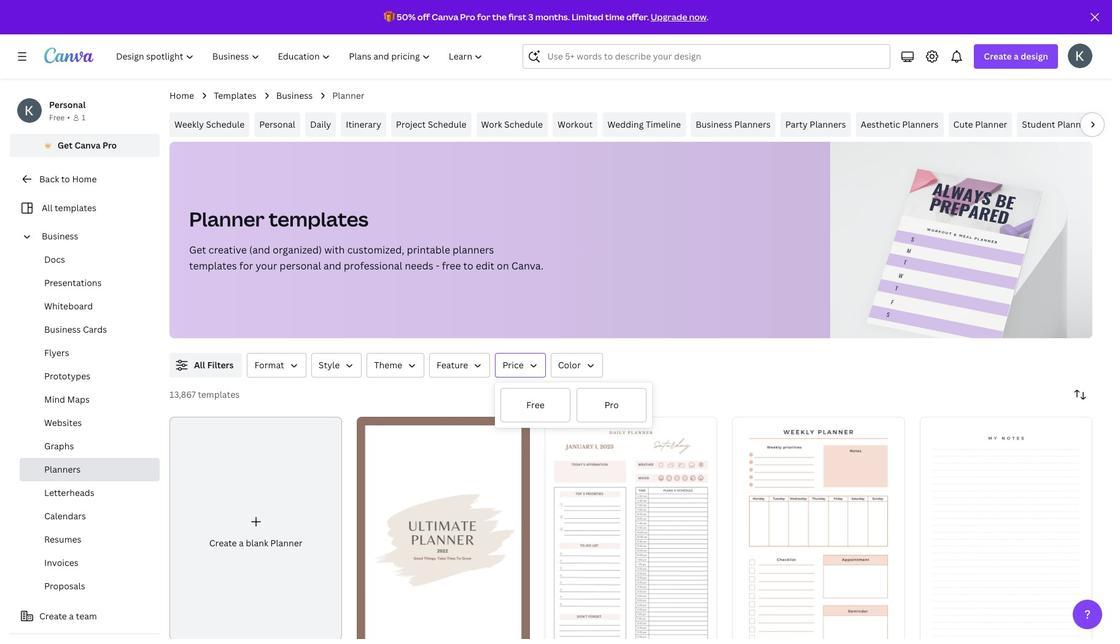 Task type: describe. For each thing, give the bounding box(es) containing it.
color
[[558, 359, 581, 371]]

cards
[[83, 324, 107, 335]]

all for all filters
[[194, 359, 205, 371]]

-
[[436, 259, 440, 273]]

templates
[[214, 90, 257, 101]]

theme
[[374, 359, 402, 371]]

format button
[[247, 353, 306, 378]]

create a blank planner
[[209, 537, 303, 549]]

0 vertical spatial home
[[169, 90, 194, 101]]

business inside 'link'
[[696, 119, 732, 130]]

student planner
[[1022, 119, 1090, 130]]

resumes
[[44, 534, 81, 545]]

planner up itinerary at the left
[[332, 90, 364, 101]]

business up flyers
[[44, 324, 81, 335]]

to inside get creative (and organized) with customized, printable planners templates for your personal and professional needs - free to edit on canva.
[[463, 259, 473, 273]]

format
[[255, 359, 284, 371]]

personal link
[[254, 112, 300, 137]]

on
[[497, 259, 509, 273]]

templates for 13,867 templates
[[198, 389, 240, 400]]

weekly
[[174, 119, 204, 130]]

get creative (and organized) with customized, printable planners templates for your personal and professional needs - free to edit on canva.
[[189, 243, 544, 273]]

templates inside get creative (and organized) with customized, printable planners templates for your personal and professional needs - free to edit on canva.
[[189, 259, 237, 273]]

business planners
[[696, 119, 771, 130]]

50%
[[397, 11, 416, 23]]

home link
[[169, 89, 194, 103]]

a for blank
[[239, 537, 244, 549]]

now
[[689, 11, 707, 23]]

time
[[605, 11, 625, 23]]

student planner link
[[1017, 112, 1095, 137]]

🎁
[[384, 11, 395, 23]]

wedding
[[608, 119, 644, 130]]

all filters
[[194, 359, 234, 371]]

calendars link
[[20, 505, 160, 528]]

all for all templates
[[42, 202, 53, 214]]

workout
[[558, 119, 593, 130]]

schedule for work schedule
[[504, 119, 543, 130]]

resumes link
[[20, 528, 160, 551]]

13,867
[[169, 389, 196, 400]]

whiteboard link
[[20, 295, 160, 318]]

templates for planner templates
[[269, 206, 369, 232]]

party
[[786, 119, 808, 130]]

kendall parks image
[[1068, 44, 1093, 68]]

1 vertical spatial home
[[72, 173, 97, 185]]

project schedule link
[[391, 112, 471, 137]]

0 horizontal spatial business link
[[37, 225, 152, 248]]

party planners link
[[781, 112, 851, 137]]

create a design
[[984, 50, 1048, 62]]

a for design
[[1014, 50, 1019, 62]]

0 vertical spatial for
[[477, 11, 490, 23]]

3
[[528, 11, 534, 23]]

and
[[324, 259, 341, 273]]

a for team
[[69, 610, 74, 622]]

feature button
[[429, 353, 490, 378]]

business up personal link
[[276, 90, 313, 101]]

create a team button
[[10, 604, 160, 629]]

planner right 'cute'
[[975, 119, 1007, 130]]

letterheads link
[[20, 481, 160, 505]]

limited
[[572, 11, 603, 23]]

flyers
[[44, 347, 69, 359]]

cute planner link
[[949, 112, 1012, 137]]

templates link
[[214, 89, 257, 103]]

create for create a team
[[39, 610, 67, 622]]

calendars
[[44, 510, 86, 522]]

presentations link
[[20, 271, 160, 295]]

0 vertical spatial business link
[[276, 89, 313, 103]]

planners down graphs
[[44, 464, 81, 475]]

proposals link
[[20, 575, 160, 598]]

get for get creative (and organized) with customized, printable planners templates for your personal and professional needs - free to edit on canva.
[[189, 243, 206, 257]]

planners
[[453, 243, 494, 257]]

planner right blank
[[270, 537, 303, 549]]

docs
[[44, 254, 65, 265]]

your
[[256, 259, 277, 273]]

websites
[[44, 417, 82, 429]]

prototypes
[[44, 370, 90, 382]]

simple clean minimalist planner image
[[920, 417, 1093, 639]]

1
[[82, 112, 86, 123]]

.
[[707, 11, 709, 23]]

planners for business planners
[[734, 119, 771, 130]]

business planners link
[[691, 112, 776, 137]]

pink minimalist weekly planner image
[[732, 417, 905, 639]]

planners for aesthetic planners
[[902, 119, 939, 130]]

weekly schedule
[[174, 119, 245, 130]]

work schedule
[[481, 119, 543, 130]]

whiteboard
[[44, 300, 93, 312]]

letterheads
[[44, 487, 94, 499]]

team
[[76, 610, 97, 622]]

itinerary
[[346, 119, 381, 130]]

pro button
[[576, 388, 647, 423]]

canva inside get canva pro button
[[75, 139, 100, 151]]

organized)
[[273, 243, 322, 257]]

mind
[[44, 394, 65, 405]]

daily link
[[305, 112, 336, 137]]



Task type: vqa. For each thing, say whether or not it's contained in the screenshot.
Canva Design Skills for Students image
no



Task type: locate. For each thing, give the bounding box(es) containing it.
business right timeline
[[696, 119, 732, 130]]

1 schedule from the left
[[206, 119, 245, 130]]

pro inside "button"
[[605, 399, 619, 411]]

1 vertical spatial for
[[239, 259, 253, 273]]

offer.
[[626, 11, 649, 23]]

personal left daily
[[259, 119, 295, 130]]

aesthetic planners
[[861, 119, 939, 130]]

free
[[49, 112, 65, 123], [526, 399, 545, 411]]

create down 'proposals' on the bottom
[[39, 610, 67, 622]]

elegant planner cover design image
[[357, 417, 530, 639]]

business cards link
[[20, 318, 160, 341]]

free down the price button
[[526, 399, 545, 411]]

2 vertical spatial pro
[[605, 399, 619, 411]]

wedding timeline
[[608, 119, 681, 130]]

to right back
[[61, 173, 70, 185]]

2 horizontal spatial schedule
[[504, 119, 543, 130]]

create left design
[[984, 50, 1012, 62]]

graphs
[[44, 440, 74, 452]]

all down back
[[42, 202, 53, 214]]

None search field
[[523, 44, 891, 69]]

home up all templates link
[[72, 173, 97, 185]]

a inside button
[[69, 610, 74, 622]]

0 horizontal spatial pro
[[103, 139, 117, 151]]

0 horizontal spatial for
[[239, 259, 253, 273]]

schedule
[[206, 119, 245, 130], [428, 119, 466, 130], [504, 119, 543, 130]]

1 vertical spatial personal
[[259, 119, 295, 130]]

theme button
[[367, 353, 424, 378]]

planners inside "aesthetic planners" link
[[902, 119, 939, 130]]

business link up personal link
[[276, 89, 313, 103]]

blank
[[246, 537, 268, 549]]

0 horizontal spatial schedule
[[206, 119, 245, 130]]

create a blank planner element
[[169, 417, 342, 639]]

pro
[[460, 11, 475, 23], [103, 139, 117, 151], [605, 399, 619, 411]]

home up weekly at the left
[[169, 90, 194, 101]]

pink minimalist dated personal daily planner image
[[545, 417, 717, 639]]

create for create a blank planner
[[209, 537, 237, 549]]

get inside get creative (and organized) with customized, printable planners templates for your personal and professional needs - free to edit on canva.
[[189, 243, 206, 257]]

for left your
[[239, 259, 253, 273]]

planners inside party planners link
[[810, 119, 846, 130]]

1 horizontal spatial get
[[189, 243, 206, 257]]

filters
[[207, 359, 234, 371]]

schedule down templates link
[[206, 119, 245, 130]]

planner templates image
[[831, 142, 1093, 338], [867, 169, 1042, 350]]

off
[[417, 11, 430, 23]]

websites link
[[20, 411, 160, 435]]

2 horizontal spatial pro
[[605, 399, 619, 411]]

wedding timeline link
[[603, 112, 686, 137]]

all left filters
[[194, 359, 205, 371]]

schedule right work
[[504, 119, 543, 130]]

graphs link
[[20, 435, 160, 458]]

templates up with
[[269, 206, 369, 232]]

personal inside personal link
[[259, 119, 295, 130]]

design
[[1021, 50, 1048, 62]]

top level navigation element
[[108, 44, 493, 69]]

free
[[442, 259, 461, 273]]

0 vertical spatial a
[[1014, 50, 1019, 62]]

1 horizontal spatial home
[[169, 90, 194, 101]]

personal up •
[[49, 99, 86, 111]]

2 horizontal spatial create
[[984, 50, 1012, 62]]

create a blank planner link
[[169, 417, 342, 639]]

1 horizontal spatial pro
[[460, 11, 475, 23]]

prototypes link
[[20, 365, 160, 388]]

templates down filters
[[198, 389, 240, 400]]

1 horizontal spatial to
[[463, 259, 473, 273]]

2 vertical spatial create
[[39, 610, 67, 622]]

upgrade
[[651, 11, 687, 23]]

customized,
[[347, 243, 404, 257]]

1 vertical spatial get
[[189, 243, 206, 257]]

to
[[61, 173, 70, 185], [463, 259, 473, 273]]

0 horizontal spatial create
[[39, 610, 67, 622]]

all inside button
[[194, 359, 205, 371]]

schedule for project schedule
[[428, 119, 466, 130]]

1 vertical spatial pro
[[103, 139, 117, 151]]

13,867 templates
[[169, 389, 240, 400]]

professional
[[344, 259, 402, 273]]

2 schedule from the left
[[428, 119, 466, 130]]

free •
[[49, 112, 70, 123]]

work
[[481, 119, 502, 130]]

price
[[503, 359, 524, 371]]

get inside button
[[58, 139, 72, 151]]

canva
[[432, 11, 458, 23], [75, 139, 100, 151]]

Search search field
[[547, 45, 883, 68]]

free button
[[500, 388, 571, 423]]

planners right party
[[810, 119, 846, 130]]

1 horizontal spatial business link
[[276, 89, 313, 103]]

a left design
[[1014, 50, 1019, 62]]

0 vertical spatial personal
[[49, 99, 86, 111]]

work schedule link
[[476, 112, 548, 137]]

weekly schedule link
[[169, 112, 249, 137]]

•
[[67, 112, 70, 123]]

a inside dropdown button
[[1014, 50, 1019, 62]]

0 vertical spatial all
[[42, 202, 53, 214]]

a left blank
[[239, 537, 244, 549]]

1 horizontal spatial personal
[[259, 119, 295, 130]]

get down •
[[58, 139, 72, 151]]

months.
[[535, 11, 570, 23]]

home
[[169, 90, 194, 101], [72, 173, 97, 185]]

templates
[[55, 202, 96, 214], [269, 206, 369, 232], [189, 259, 237, 273], [198, 389, 240, 400]]

create left blank
[[209, 537, 237, 549]]

1 horizontal spatial free
[[526, 399, 545, 411]]

free for free
[[526, 399, 545, 411]]

create for create a design
[[984, 50, 1012, 62]]

back to home
[[39, 173, 97, 185]]

1 vertical spatial to
[[463, 259, 473, 273]]

for left "the"
[[477, 11, 490, 23]]

1 vertical spatial create
[[209, 537, 237, 549]]

1 vertical spatial free
[[526, 399, 545, 411]]

1 vertical spatial canva
[[75, 139, 100, 151]]

maps
[[67, 394, 90, 405]]

planners inside the business planners 'link'
[[734, 119, 771, 130]]

printable
[[407, 243, 450, 257]]

canva.
[[511, 259, 544, 273]]

0 vertical spatial to
[[61, 173, 70, 185]]

0 horizontal spatial to
[[61, 173, 70, 185]]

canva right off
[[432, 11, 458, 23]]

1 horizontal spatial canva
[[432, 11, 458, 23]]

0 horizontal spatial all
[[42, 202, 53, 214]]

1 horizontal spatial schedule
[[428, 119, 466, 130]]

create inside dropdown button
[[984, 50, 1012, 62]]

0 vertical spatial free
[[49, 112, 65, 123]]

3 schedule from the left
[[504, 119, 543, 130]]

get canva pro
[[58, 139, 117, 151]]

business cards
[[44, 324, 107, 335]]

create a design button
[[974, 44, 1058, 69]]

docs link
[[20, 248, 160, 271]]

cute
[[953, 119, 973, 130]]

0 horizontal spatial free
[[49, 112, 65, 123]]

for inside get creative (and organized) with customized, printable planners templates for your personal and professional needs - free to edit on canva.
[[239, 259, 253, 273]]

get for get canva pro
[[58, 139, 72, 151]]

a left team
[[69, 610, 74, 622]]

Sort by button
[[1068, 383, 1093, 407]]

1 horizontal spatial for
[[477, 11, 490, 23]]

personal
[[280, 259, 321, 273]]

planner templates
[[189, 206, 369, 232]]

project
[[396, 119, 426, 130]]

mind maps link
[[20, 388, 160, 411]]

planners
[[734, 119, 771, 130], [810, 119, 846, 130], [902, 119, 939, 130], [44, 464, 81, 475]]

0 horizontal spatial a
[[69, 610, 74, 622]]

price button
[[495, 353, 546, 378]]

0 horizontal spatial home
[[72, 173, 97, 185]]

invoices
[[44, 557, 79, 569]]

2 horizontal spatial a
[[1014, 50, 1019, 62]]

personal
[[49, 99, 86, 111], [259, 119, 295, 130]]

aesthetic planners link
[[856, 112, 944, 137]]

0 vertical spatial get
[[58, 139, 72, 151]]

planners for party planners
[[810, 119, 846, 130]]

business
[[276, 90, 313, 101], [696, 119, 732, 130], [42, 230, 78, 242], [44, 324, 81, 335]]

planners right aesthetic
[[902, 119, 939, 130]]

free inside button
[[526, 399, 545, 411]]

project schedule
[[396, 119, 466, 130]]

1 horizontal spatial create
[[209, 537, 237, 549]]

get
[[58, 139, 72, 151], [189, 243, 206, 257]]

templates for all templates
[[55, 202, 96, 214]]

1 horizontal spatial all
[[194, 359, 205, 371]]

1 horizontal spatial a
[[239, 537, 244, 549]]

1 vertical spatial all
[[194, 359, 205, 371]]

style button
[[311, 353, 362, 378]]

1 vertical spatial business link
[[37, 225, 152, 248]]

0 horizontal spatial canva
[[75, 139, 100, 151]]

2 vertical spatial a
[[69, 610, 74, 622]]

pro inside button
[[103, 139, 117, 151]]

schedule for weekly schedule
[[206, 119, 245, 130]]

edit
[[476, 259, 494, 273]]

planner up creative
[[189, 206, 265, 232]]

🎁 50% off canva pro for the first 3 months. limited time offer. upgrade now .
[[384, 11, 709, 23]]

templates down back to home
[[55, 202, 96, 214]]

1 vertical spatial a
[[239, 537, 244, 549]]

0 vertical spatial pro
[[460, 11, 475, 23]]

planner right student
[[1058, 119, 1090, 130]]

templates down creative
[[189, 259, 237, 273]]

business up docs
[[42, 230, 78, 242]]

all filters button
[[169, 353, 242, 378]]

the
[[492, 11, 507, 23]]

mind maps
[[44, 394, 90, 405]]

get left creative
[[189, 243, 206, 257]]

to down the planners at top left
[[463, 259, 473, 273]]

free for free •
[[49, 112, 65, 123]]

upgrade now button
[[651, 11, 707, 23]]

free left •
[[49, 112, 65, 123]]

invoices link
[[20, 551, 160, 575]]

feature
[[437, 359, 468, 371]]

canva down 1
[[75, 139, 100, 151]]

planners left party
[[734, 119, 771, 130]]

back
[[39, 173, 59, 185]]

create a team
[[39, 610, 97, 622]]

business link down all templates link
[[37, 225, 152, 248]]

workout link
[[553, 112, 598, 137]]

0 vertical spatial create
[[984, 50, 1012, 62]]

0 horizontal spatial personal
[[49, 99, 86, 111]]

create inside button
[[39, 610, 67, 622]]

create
[[984, 50, 1012, 62], [209, 537, 237, 549], [39, 610, 67, 622]]

schedule right project in the top left of the page
[[428, 119, 466, 130]]

0 horizontal spatial get
[[58, 139, 72, 151]]

0 vertical spatial canva
[[432, 11, 458, 23]]



